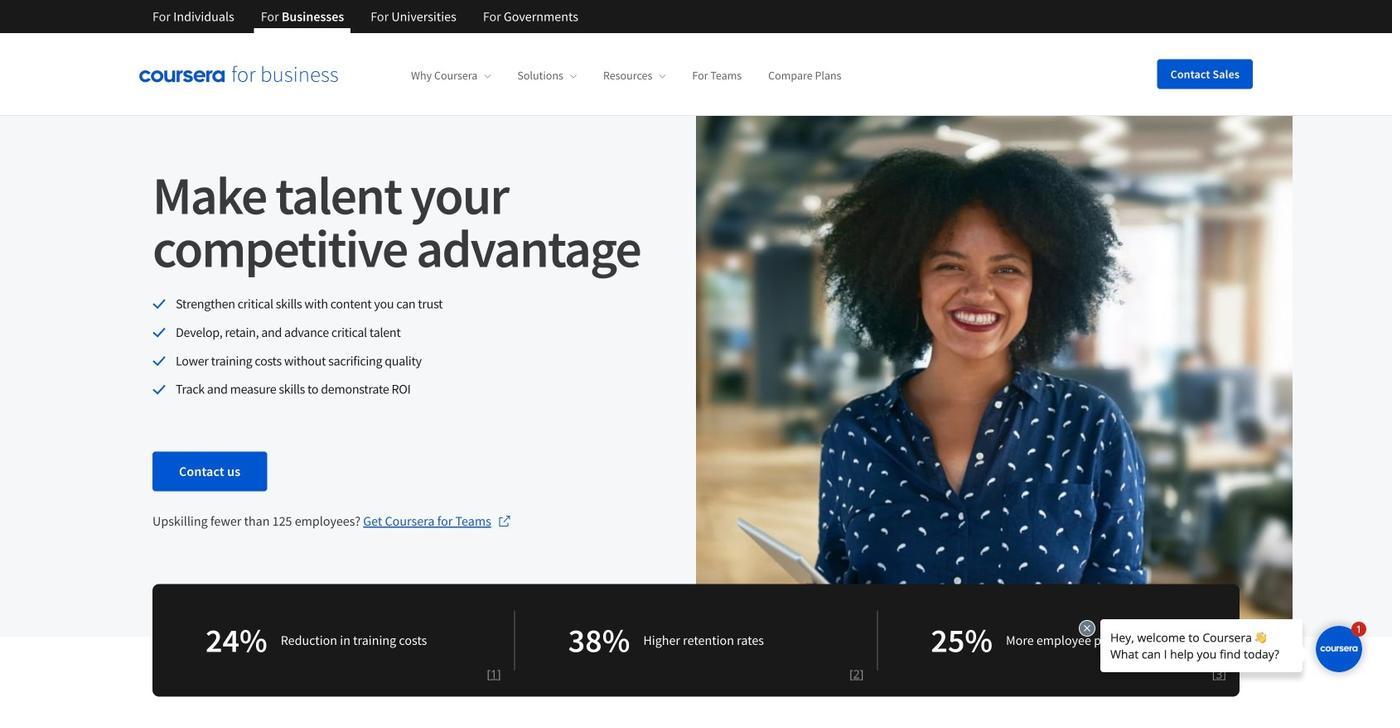 Task type: describe. For each thing, give the bounding box(es) containing it.
banner navigation
[[139, 0, 592, 33]]



Task type: vqa. For each thing, say whether or not it's contained in the screenshot.
the Banner navigation
yes



Task type: locate. For each thing, give the bounding box(es) containing it.
coursera for business image
[[139, 66, 338, 83]]



